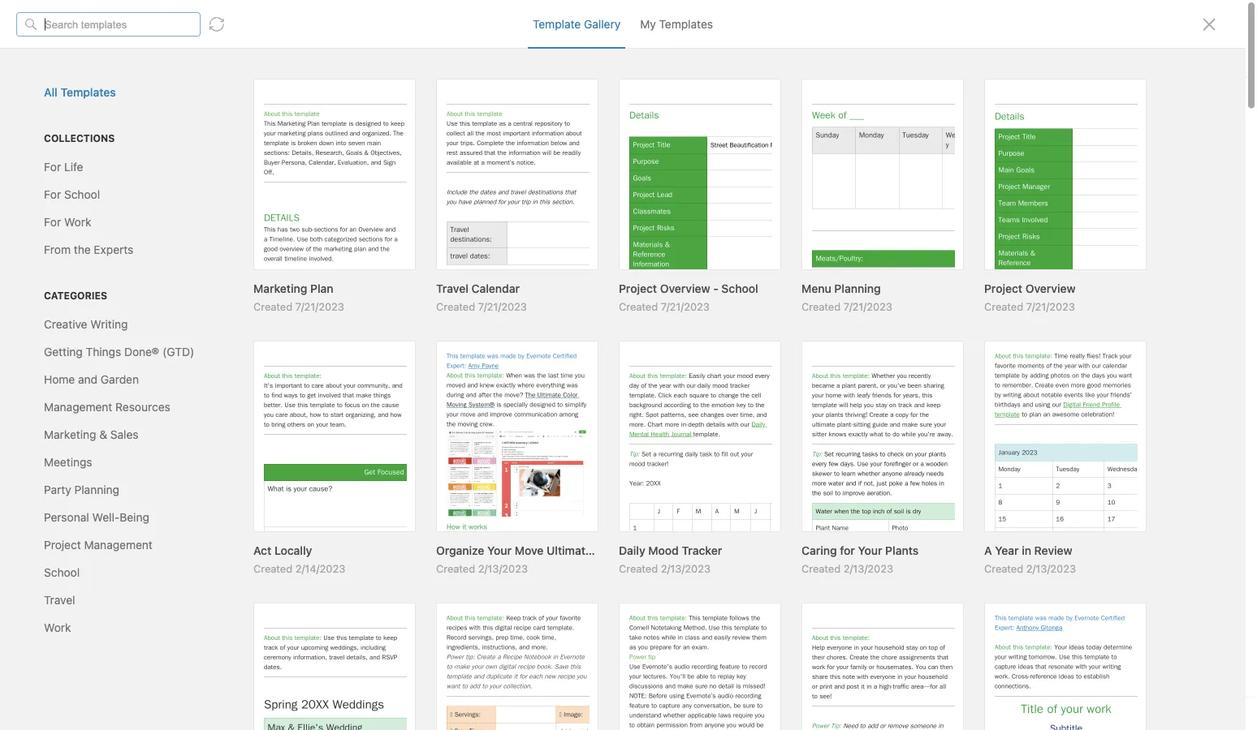 Task type: vqa. For each thing, say whether or not it's contained in the screenshot.
the Leftovers Tag actions field
no



Task type: locate. For each thing, give the bounding box(es) containing it.
tag
[[29, 196, 45, 208]]

tasks button
[[0, 369, 188, 395]]

new notebook group
[[0, 431, 188, 516]]

shortcuts
[[37, 160, 88, 173]]

notebook
[[79, 493, 128, 506]]

group
[[0, 132, 188, 350]]

0 vertical spatial new
[[36, 93, 59, 106]]

tree
[[0, 106, 195, 614]]

note,
[[29, 181, 54, 193]]

font color image
[[689, 45, 730, 68]]

None search field
[[21, 47, 174, 76]]

trash
[[36, 583, 65, 597]]

notebook,
[[57, 181, 107, 193]]

more image
[[1142, 45, 1192, 68]]

new for new notebook
[[54, 493, 76, 506]]

new up 'home' at the left of page
[[36, 93, 59, 106]]

new button
[[10, 85, 185, 115]]

font family image
[[565, 45, 641, 68]]

expand note image
[[206, 10, 226, 29]]

1 vertical spatial notes
[[36, 350, 67, 363]]

0 vertical spatial notes
[[56, 232, 85, 244]]

shared
[[36, 548, 73, 561]]

it
[[82, 196, 89, 208]]

tree containing home
[[0, 106, 195, 614]]

new notebook
[[54, 493, 128, 506]]

new inside popup button
[[36, 93, 59, 106]]

notes
[[56, 232, 85, 244], [36, 350, 67, 363]]

click the ...
[[29, 166, 86, 179]]

1 vertical spatial new
[[54, 493, 76, 506]]

notes right the recent
[[56, 232, 85, 244]]

notes link
[[0, 344, 188, 369]]

to
[[48, 196, 58, 208]]

new up tags
[[54, 493, 76, 506]]

notes up tasks
[[36, 350, 67, 363]]

new
[[36, 93, 59, 106], [54, 493, 76, 506]]

home
[[36, 134, 67, 147]]

home link
[[0, 127, 195, 153]]

tasks
[[36, 376, 65, 389]]

tags button
[[0, 516, 188, 542]]

icon
[[89, 166, 110, 179]]

new inside button
[[54, 493, 76, 506]]

trash link
[[0, 577, 188, 603]]

me
[[101, 548, 117, 561]]

share
[[1173, 13, 1204, 26]]



Task type: describe. For each thing, give the bounding box(es) containing it.
important
[[270, 708, 317, 720]]

alignment image
[[963, 45, 1004, 68]]

stack
[[110, 181, 136, 193]]

Search text field
[[21, 47, 174, 76]]

important button
[[260, 703, 342, 726]]

font size image
[[645, 45, 685, 68]]

on
[[112, 166, 125, 179]]

...
[[75, 166, 86, 179]]

tags
[[37, 522, 61, 535]]

icon on a note, notebook, stack or tag to add it here.
[[29, 166, 149, 208]]

shortcuts button
[[0, 153, 188, 179]]

shared with me
[[36, 548, 117, 561]]

add
[[61, 196, 79, 208]]

the
[[56, 166, 72, 179]]

note window element
[[0, 0, 1257, 731]]

share button
[[1159, 6, 1218, 32]]

a
[[128, 166, 133, 179]]

with
[[76, 548, 98, 561]]

new for new
[[36, 93, 59, 106]]

settings image
[[166, 13, 185, 32]]

new notebook button
[[0, 490, 188, 509]]

recent
[[19, 232, 53, 244]]

notes inside group
[[56, 232, 85, 244]]

notebooks
[[37, 411, 93, 425]]

here.
[[92, 196, 117, 208]]

insert image
[[205, 45, 278, 68]]

Note Editor text field
[[0, 0, 1257, 731]]

notebooks link
[[0, 405, 188, 431]]

recent notes
[[19, 232, 85, 244]]

heading level image
[[477, 45, 561, 68]]

shared with me link
[[0, 542, 188, 568]]

click
[[29, 166, 53, 179]]

group containing click the
[[0, 132, 188, 350]]

or
[[139, 181, 149, 193]]

highlight image
[[808, 45, 847, 68]]



